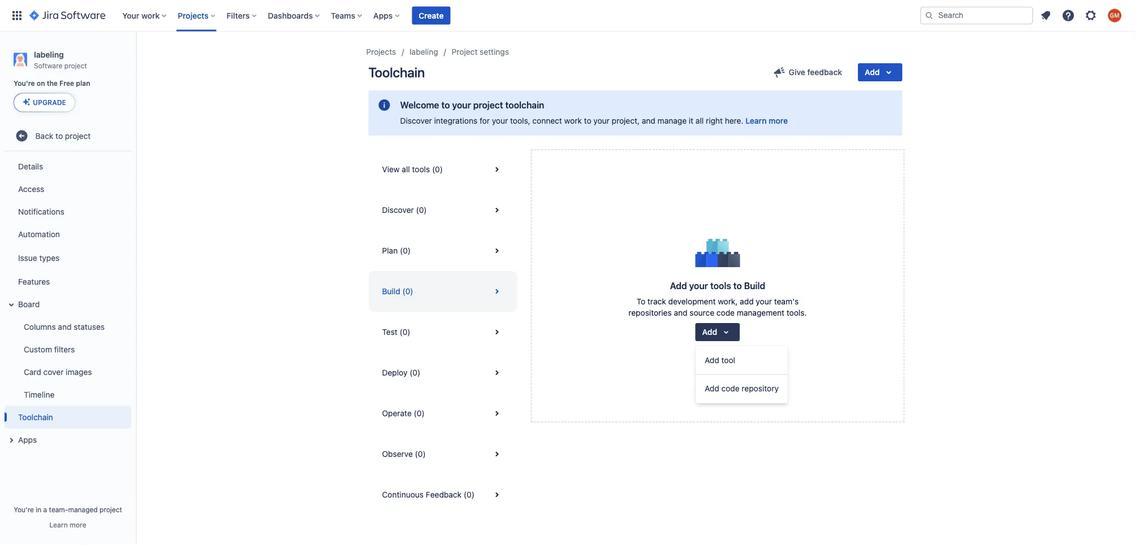 Task type: vqa. For each thing, say whether or not it's contained in the screenshot.
Build inside button
yes



Task type: locate. For each thing, give the bounding box(es) containing it.
automation
[[18, 230, 60, 239]]

0 horizontal spatial projects
[[178, 11, 209, 20]]

1 vertical spatial work
[[564, 116, 582, 126]]

1 horizontal spatial learn
[[746, 116, 767, 126]]

project up the for at the top left
[[473, 100, 503, 111]]

1 horizontal spatial build
[[744, 281, 766, 292]]

tools inside add your tools to build to track development work, add your team's repositories and source code management tools.
[[710, 281, 731, 292]]

1 vertical spatial discover
[[382, 206, 414, 215]]

to left project,
[[584, 116, 592, 126]]

1 vertical spatial learn
[[49, 522, 68, 530]]

all right the "it"
[[696, 116, 704, 126]]

1 horizontal spatial work
[[564, 116, 582, 126]]

1 vertical spatial tools
[[710, 281, 731, 292]]

(0) right test
[[400, 328, 410, 337]]

code down tool
[[722, 384, 740, 394]]

continuous feedback (0) button
[[369, 475, 517, 516]]

tools,
[[510, 116, 530, 126]]

more down managed
[[70, 522, 86, 530]]

repositories
[[629, 309, 672, 318]]

projects left filters
[[178, 11, 209, 20]]

you're for you're on the free plan
[[14, 80, 35, 88]]

(0) for operate (0)
[[414, 409, 425, 419]]

projects down apps popup button at the top of the page
[[366, 47, 396, 57]]

1 vertical spatial all
[[402, 165, 410, 174]]

1 horizontal spatial all
[[696, 116, 704, 126]]

tools
[[412, 165, 430, 174], [710, 281, 731, 292]]

0 horizontal spatial learn
[[49, 522, 68, 530]]

timeline link
[[11, 384, 131, 406]]

tools for (0)
[[412, 165, 430, 174]]

add down 'add tool'
[[705, 384, 719, 394]]

1 horizontal spatial and
[[642, 116, 656, 126]]

add inside button
[[705, 384, 719, 394]]

apps right teams dropdown button
[[373, 11, 393, 20]]

work
[[141, 11, 160, 20], [564, 116, 582, 126]]

1 vertical spatial more
[[70, 522, 86, 530]]

add code repository button
[[696, 378, 788, 401]]

discover down welcome
[[400, 116, 432, 126]]

observe (0) button
[[369, 434, 517, 475]]

(0) down "view all tools (0)"
[[416, 206, 427, 215]]

project right managed
[[100, 506, 122, 514]]

your work button
[[119, 7, 171, 25]]

build
[[744, 281, 766, 292], [382, 287, 400, 296]]

code inside add your tools to build to track development work, add your team's repositories and source code management tools.
[[717, 309, 735, 318]]

banner
[[0, 0, 1135, 32]]

deploy (0)
[[382, 369, 421, 378]]

all inside welcome to your project toolchain discover integrations for your tools, connect work to your project, and manage it all right here. learn more
[[696, 116, 704, 126]]

development
[[668, 297, 716, 307]]

dashboards button
[[265, 7, 324, 25]]

card cover images
[[24, 368, 92, 377]]

filters button
[[223, 7, 261, 25]]

to up add
[[734, 281, 742, 292]]

toolchain down the timeline
[[18, 413, 53, 422]]

your
[[122, 11, 139, 20]]

0 vertical spatial more
[[769, 116, 788, 126]]

(0) for test (0)
[[400, 328, 410, 337]]

code down work,
[[717, 309, 735, 318]]

0 vertical spatial learn
[[746, 116, 767, 126]]

labeling for labeling
[[410, 47, 438, 57]]

(0) for plan (0)
[[400, 246, 411, 256]]

0 horizontal spatial toolchain
[[18, 413, 53, 422]]

work right your
[[141, 11, 160, 20]]

add code repository
[[705, 384, 779, 394]]

settings
[[480, 47, 509, 57]]

add
[[740, 297, 754, 307]]

add tool
[[705, 356, 735, 365]]

apps inside button
[[18, 436, 37, 445]]

(0) for observe (0)
[[415, 450, 426, 459]]

0 horizontal spatial tools
[[412, 165, 430, 174]]

learn inside button
[[49, 522, 68, 530]]

(0)
[[432, 165, 443, 174], [416, 206, 427, 215], [400, 246, 411, 256], [403, 287, 413, 296], [400, 328, 410, 337], [410, 369, 421, 378], [414, 409, 425, 419], [415, 450, 426, 459], [464, 491, 475, 500]]

(0) right plan
[[400, 246, 411, 256]]

group
[[2, 152, 131, 455], [696, 346, 788, 404]]

create
[[419, 11, 444, 20]]

0 vertical spatial code
[[717, 309, 735, 318]]

add
[[865, 68, 880, 77], [670, 281, 687, 292], [702, 328, 717, 337], [705, 356, 719, 365], [705, 384, 719, 394]]

software
[[34, 62, 62, 69]]

build up add
[[744, 281, 766, 292]]

you're left on
[[14, 80, 35, 88]]

learn down team- at the left of page
[[49, 522, 68, 530]]

toolchain
[[505, 100, 544, 111]]

add inside button
[[705, 356, 719, 365]]

board
[[18, 300, 40, 309]]

1 vertical spatial toolchain
[[18, 413, 53, 422]]

add tool button
[[696, 350, 788, 372]]

labeling inside labeling software project
[[34, 50, 64, 59]]

1 horizontal spatial projects
[[366, 47, 396, 57]]

group containing add tool
[[696, 346, 788, 404]]

on
[[37, 80, 45, 88]]

learn right here.
[[746, 116, 767, 126]]

settings image
[[1085, 9, 1098, 22]]

all right the view
[[402, 165, 410, 174]]

and up filters
[[58, 322, 72, 332]]

(0) inside 'button'
[[416, 206, 427, 215]]

add up development
[[670, 281, 687, 292]]

1 vertical spatial learn more button
[[49, 521, 86, 530]]

(0) right "deploy"
[[410, 369, 421, 378]]

0 vertical spatial and
[[642, 116, 656, 126]]

0 horizontal spatial learn more button
[[49, 521, 86, 530]]

0 vertical spatial you're
[[14, 80, 35, 88]]

1 horizontal spatial more
[[769, 116, 788, 126]]

1 vertical spatial projects
[[366, 47, 396, 57]]

build inside add your tools to build to track development work, add your team's repositories and source code management tools.
[[744, 281, 766, 292]]

jira software image
[[29, 9, 105, 22], [29, 9, 105, 22]]

you're for you're in a team-managed project
[[14, 506, 34, 514]]

0 vertical spatial all
[[696, 116, 704, 126]]

operate
[[382, 409, 412, 419]]

details
[[18, 162, 43, 171]]

banner containing your work
[[0, 0, 1135, 32]]

add left tool
[[705, 356, 719, 365]]

feedback
[[808, 68, 842, 77]]

to inside add your tools to build to track development work, add your team's repositories and source code management tools.
[[734, 281, 742, 292]]

and inside welcome to your project toolchain discover integrations for your tools, connect work to your project, and manage it all right here. learn more
[[642, 116, 656, 126]]

0 vertical spatial apps
[[373, 11, 393, 20]]

give feedback
[[789, 68, 842, 77]]

your
[[452, 100, 471, 111], [492, 116, 508, 126], [594, 116, 610, 126], [689, 281, 708, 292], [756, 297, 772, 307]]

your right the for at the top left
[[492, 116, 508, 126]]

tool
[[722, 356, 735, 365]]

1 vertical spatial and
[[674, 309, 688, 318]]

2 vertical spatial and
[[58, 322, 72, 332]]

access link
[[5, 178, 131, 200]]

right
[[706, 116, 723, 126]]

learn more button right here.
[[746, 115, 788, 127]]

0 horizontal spatial group
[[2, 152, 131, 455]]

you're left in
[[14, 506, 34, 514]]

1 horizontal spatial labeling
[[410, 47, 438, 57]]

tools up work,
[[710, 281, 731, 292]]

automation link
[[5, 223, 131, 246]]

add for your
[[670, 281, 687, 292]]

0 vertical spatial tools
[[412, 165, 430, 174]]

0 horizontal spatial apps
[[18, 436, 37, 445]]

tools.
[[787, 309, 807, 318]]

tools right the view
[[412, 165, 430, 174]]

toolchain down projects link
[[369, 64, 425, 80]]

notifications
[[18, 207, 64, 216]]

1 vertical spatial code
[[722, 384, 740, 394]]

2 you're from the top
[[14, 506, 34, 514]]

you're
[[14, 80, 35, 88], [14, 506, 34, 514]]

tools for to
[[710, 281, 731, 292]]

team's
[[774, 297, 799, 307]]

add button
[[858, 63, 903, 81]]

back to project link
[[5, 125, 131, 147]]

apps down toolchain link
[[18, 436, 37, 445]]

upgrade button
[[14, 94, 75, 112]]

1 horizontal spatial group
[[696, 346, 788, 404]]

management
[[737, 309, 785, 318]]

columns and statuses link
[[11, 316, 131, 338]]

1 horizontal spatial learn more button
[[746, 115, 788, 127]]

0 horizontal spatial work
[[141, 11, 160, 20]]

apps inside popup button
[[373, 11, 393, 20]]

(0) right operate in the left bottom of the page
[[414, 409, 425, 419]]

tools inside button
[[412, 165, 430, 174]]

discover (0)
[[382, 206, 427, 215]]

add down source
[[702, 328, 717, 337]]

1 horizontal spatial toolchain
[[369, 64, 425, 80]]

1 horizontal spatial apps
[[373, 11, 393, 20]]

0 vertical spatial projects
[[178, 11, 209, 20]]

issue types link
[[5, 246, 131, 271]]

2 horizontal spatial and
[[674, 309, 688, 318]]

more right here.
[[769, 116, 788, 126]]

0 horizontal spatial build
[[382, 287, 400, 296]]

labeling link
[[410, 45, 438, 59]]

(0) right the observe at the left bottom of the page
[[415, 450, 426, 459]]

project up plan
[[64, 62, 87, 69]]

code
[[717, 309, 735, 318], [722, 384, 740, 394]]

1 horizontal spatial tools
[[710, 281, 731, 292]]

columns and statuses
[[24, 322, 105, 332]]

dashboards
[[268, 11, 313, 20]]

labeling down create button on the left top of the page
[[410, 47, 438, 57]]

labeling software project
[[34, 50, 87, 69]]

group containing details
[[2, 152, 131, 455]]

details link
[[5, 155, 131, 178]]

images
[[66, 368, 92, 377]]

learn more
[[49, 522, 86, 530]]

observe (0)
[[382, 450, 426, 459]]

operate (0) button
[[369, 394, 517, 434]]

add right feedback at right top
[[865, 68, 880, 77]]

0 horizontal spatial and
[[58, 322, 72, 332]]

sidebar navigation image
[[123, 45, 148, 68]]

manage
[[658, 116, 687, 126]]

plan (0)
[[382, 246, 411, 256]]

projects
[[178, 11, 209, 20], [366, 47, 396, 57]]

apps
[[373, 11, 393, 20], [18, 436, 37, 445]]

discover up plan (0)
[[382, 206, 414, 215]]

(0) down plan (0)
[[403, 287, 413, 296]]

learn more button down the you're in a team-managed project
[[49, 521, 86, 530]]

search image
[[925, 11, 934, 20]]

0 vertical spatial work
[[141, 11, 160, 20]]

and down development
[[674, 309, 688, 318]]

0 horizontal spatial labeling
[[34, 50, 64, 59]]

1 vertical spatial you're
[[14, 506, 34, 514]]

(0) inside 'button'
[[415, 450, 426, 459]]

0 vertical spatial learn more button
[[746, 115, 788, 127]]

notifications link
[[5, 200, 131, 223]]

operate (0)
[[382, 409, 425, 419]]

your up management
[[756, 297, 772, 307]]

expand image
[[5, 434, 18, 448]]

discover inside welcome to your project toolchain discover integrations for your tools, connect work to your project, and manage it all right here. learn more
[[400, 116, 432, 126]]

filters
[[54, 345, 75, 354]]

build down plan
[[382, 287, 400, 296]]

issue
[[18, 253, 37, 263]]

0 horizontal spatial more
[[70, 522, 86, 530]]

project,
[[612, 116, 640, 126]]

add for tool
[[705, 356, 719, 365]]

0 vertical spatial discover
[[400, 116, 432, 126]]

projects inside dropdown button
[[178, 11, 209, 20]]

toolchain
[[369, 64, 425, 80], [18, 413, 53, 422]]

expand image
[[5, 298, 18, 312]]

1 you're from the top
[[14, 80, 35, 88]]

1 vertical spatial apps
[[18, 436, 37, 445]]

work right connect
[[564, 116, 582, 126]]

labeling up software
[[34, 50, 64, 59]]

plan
[[76, 80, 90, 88]]

add inside add your tools to build to track development work, add your team's repositories and source code management tools.
[[670, 281, 687, 292]]

apps button
[[5, 429, 131, 452]]

and right project,
[[642, 116, 656, 126]]

0 horizontal spatial all
[[402, 165, 410, 174]]

all
[[696, 116, 704, 126], [402, 165, 410, 174]]

help image
[[1062, 9, 1075, 22]]



Task type: describe. For each thing, give the bounding box(es) containing it.
(0) right feedback
[[464, 491, 475, 500]]

track
[[648, 297, 666, 307]]

board button
[[5, 293, 131, 316]]

columns
[[24, 322, 56, 332]]

learn inside welcome to your project toolchain discover integrations for your tools, connect work to your project, and manage it all right here. learn more
[[746, 116, 767, 126]]

add inside popup button
[[865, 68, 880, 77]]

build (0)
[[382, 287, 413, 296]]

custom
[[24, 345, 52, 354]]

notifications image
[[1039, 9, 1053, 22]]

you're on the free plan
[[14, 80, 90, 88]]

cover
[[43, 368, 64, 377]]

card
[[24, 368, 41, 377]]

discover inside the discover (0) 'button'
[[382, 206, 414, 215]]

more inside welcome to your project toolchain discover integrations for your tools, connect work to your project, and manage it all right here. learn more
[[769, 116, 788, 126]]

plan
[[382, 246, 398, 256]]

the
[[47, 80, 58, 88]]

you're in a team-managed project
[[14, 506, 122, 514]]

add your tools to build to track development work, add your team's repositories and source code management tools.
[[629, 281, 807, 318]]

primary element
[[7, 0, 920, 31]]

deploy
[[382, 369, 408, 378]]

labeling for labeling software project
[[34, 50, 64, 59]]

custom filters
[[24, 345, 75, 354]]

toolchain inside toolchain link
[[18, 413, 53, 422]]

to
[[637, 297, 646, 307]]

(0) for build (0)
[[403, 287, 413, 296]]

custom filters link
[[11, 338, 131, 361]]

create button
[[412, 7, 451, 25]]

work inside popup button
[[141, 11, 160, 20]]

(0) for deploy (0)
[[410, 369, 421, 378]]

welcome to your project toolchain discover integrations for your tools, connect work to your project, and manage it all right here. learn more
[[400, 100, 788, 126]]

projects button
[[174, 7, 220, 25]]

appswitcher icon image
[[10, 9, 24, 22]]

features
[[18, 277, 50, 287]]

deploy (0) button
[[369, 353, 517, 394]]

your profile and settings image
[[1108, 9, 1122, 22]]

features link
[[5, 271, 131, 293]]

project inside welcome to your project toolchain discover integrations for your tools, connect work to your project, and manage it all right here. learn more
[[473, 100, 503, 111]]

team-
[[49, 506, 68, 514]]

your left project,
[[594, 116, 610, 126]]

(0) up the discover (0) 'button'
[[432, 165, 443, 174]]

types
[[39, 253, 60, 263]]

your work
[[122, 11, 160, 20]]

code inside button
[[722, 384, 740, 394]]

your up development
[[689, 281, 708, 292]]

projects for projects dropdown button
[[178, 11, 209, 20]]

view all tools (0) button
[[369, 149, 517, 190]]

filters
[[227, 11, 250, 20]]

card cover images link
[[11, 361, 131, 384]]

0 vertical spatial toolchain
[[369, 64, 425, 80]]

project settings link
[[452, 45, 509, 59]]

(0) for discover (0)
[[416, 206, 427, 215]]

add inside dropdown button
[[702, 328, 717, 337]]

projects link
[[366, 45, 396, 59]]

add button
[[696, 324, 740, 342]]

free
[[59, 80, 74, 88]]

a
[[43, 506, 47, 514]]

project inside labeling software project
[[64, 62, 87, 69]]

for
[[480, 116, 490, 126]]

continuous feedback (0)
[[382, 491, 475, 500]]

test (0) button
[[369, 312, 517, 353]]

observe
[[382, 450, 413, 459]]

and inside columns and statuses link
[[58, 322, 72, 332]]

plan (0) button
[[369, 231, 517, 272]]

toolchain link
[[5, 406, 131, 429]]

here.
[[725, 116, 744, 126]]

view
[[382, 165, 400, 174]]

your up 'integrations'
[[452, 100, 471, 111]]

continuous
[[382, 491, 424, 500]]

project
[[452, 47, 478, 57]]

feedback
[[426, 491, 462, 500]]

discover (0) button
[[369, 190, 517, 231]]

test (0)
[[382, 328, 410, 337]]

back to project
[[35, 131, 91, 141]]

apps button
[[370, 7, 404, 25]]

teams
[[331, 11, 355, 20]]

work inside welcome to your project toolchain discover integrations for your tools, connect work to your project, and manage it all right here. learn more
[[564, 116, 582, 126]]

source
[[690, 309, 715, 318]]

projects for projects link
[[366, 47, 396, 57]]

and inside add your tools to build to track development work, add your team's repositories and source code management tools.
[[674, 309, 688, 318]]

project settings
[[452, 47, 509, 57]]

give feedback button
[[766, 63, 849, 81]]

build inside button
[[382, 287, 400, 296]]

project up details link
[[65, 131, 91, 141]]

it
[[689, 116, 694, 126]]

to right back
[[56, 131, 63, 141]]

integrations
[[434, 116, 478, 126]]

all inside button
[[402, 165, 410, 174]]

add for code
[[705, 384, 719, 394]]

connect
[[533, 116, 562, 126]]

timeline
[[24, 390, 55, 400]]

Search field
[[920, 7, 1034, 25]]

upgrade
[[33, 99, 66, 107]]

to up 'integrations'
[[441, 100, 450, 111]]

welcome
[[400, 100, 439, 111]]

repository
[[742, 384, 779, 394]]

back
[[35, 131, 53, 141]]

work,
[[718, 297, 738, 307]]

managed
[[68, 506, 98, 514]]



